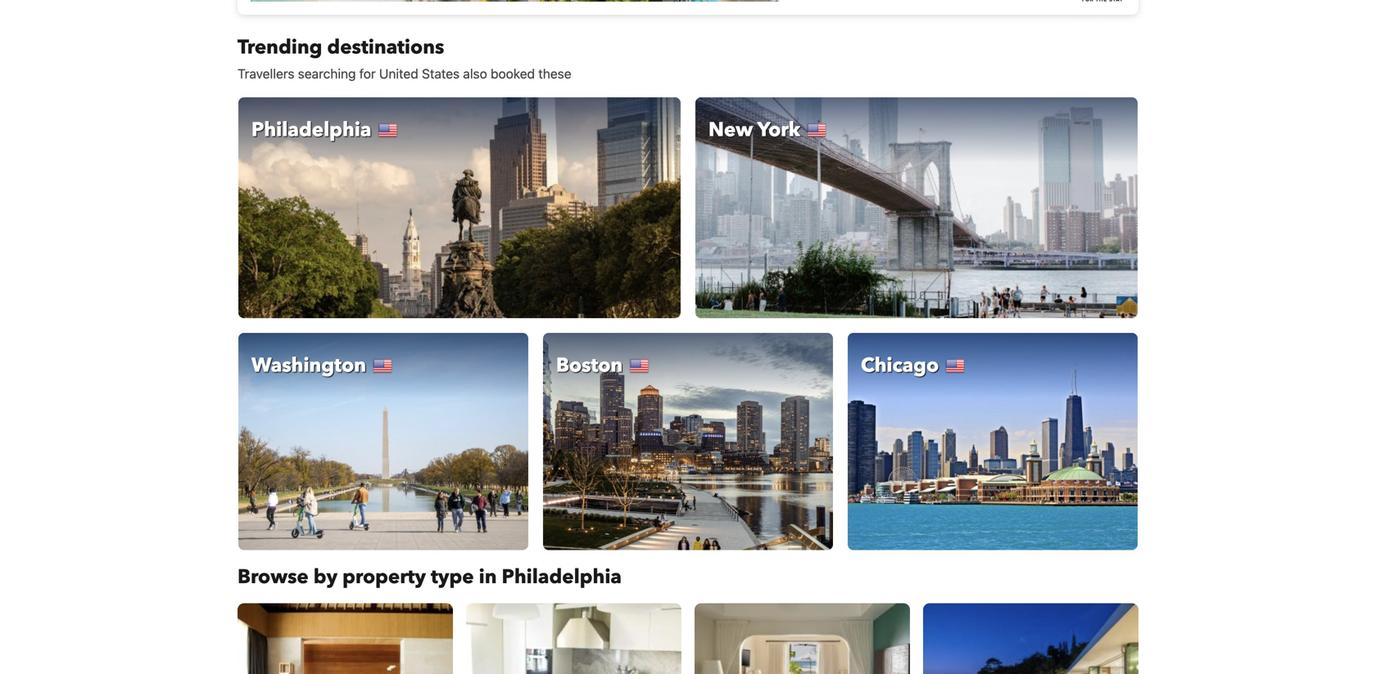 Task type: vqa. For each thing, say whether or not it's contained in the screenshot.
Where are you going? field
no



Task type: locate. For each thing, give the bounding box(es) containing it.
boston link
[[542, 333, 834, 552]]

washington
[[251, 353, 366, 380]]

by
[[314, 564, 338, 591]]

1 vertical spatial philadelphia
[[502, 564, 622, 591]]

philadelphia link
[[238, 97, 682, 319]]

new york link
[[695, 97, 1139, 319]]

philadelphia
[[251, 117, 371, 144], [502, 564, 622, 591]]

searching
[[298, 66, 356, 82]]

these
[[538, 66, 571, 82]]

browse
[[238, 564, 309, 591]]

philadelphia right in
[[502, 564, 622, 591]]

new york
[[709, 117, 800, 144]]

york
[[757, 117, 800, 144]]

travellers
[[238, 66, 294, 82]]

chicago link
[[847, 333, 1139, 552]]

1 horizontal spatial philadelphia
[[502, 564, 622, 591]]

0 horizontal spatial philadelphia
[[251, 117, 371, 144]]

philadelphia down searching
[[251, 117, 371, 144]]

washington link
[[238, 333, 529, 552]]



Task type: describe. For each thing, give the bounding box(es) containing it.
also
[[463, 66, 487, 82]]

new
[[709, 117, 753, 144]]

united
[[379, 66, 418, 82]]

for
[[359, 66, 376, 82]]

trending destinations travellers searching for united states also booked these
[[238, 34, 571, 82]]

in
[[479, 564, 497, 591]]

trending
[[238, 34, 322, 61]]

destinations
[[327, 34, 444, 61]]

boston
[[556, 353, 623, 380]]

property
[[343, 564, 426, 591]]

browse by property type in philadelphia
[[238, 564, 622, 591]]

states
[[422, 66, 460, 82]]

0 vertical spatial philadelphia
[[251, 117, 371, 144]]

chicago
[[861, 353, 939, 380]]

booked
[[491, 66, 535, 82]]

type
[[431, 564, 474, 591]]



